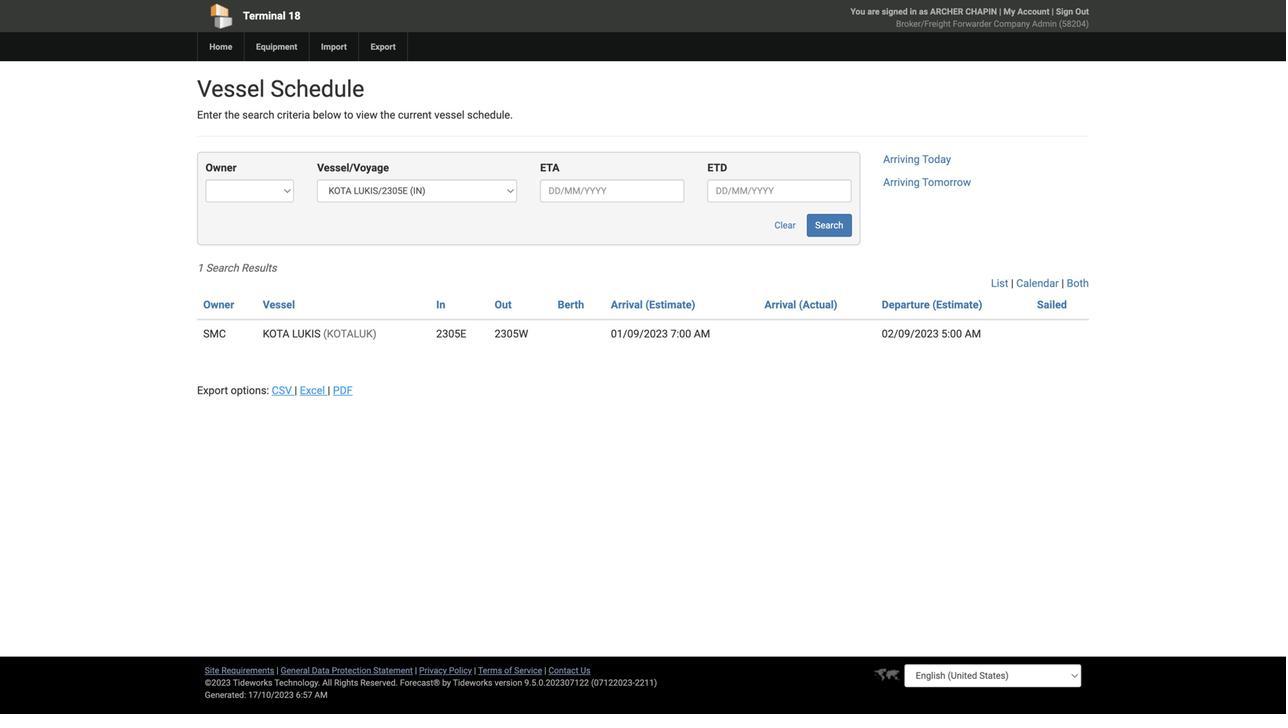 Task type: describe. For each thing, give the bounding box(es) containing it.
current
[[398, 109, 432, 121]]

terminal 18
[[243, 10, 301, 22]]

protection
[[332, 666, 371, 676]]

sign out link
[[1056, 7, 1089, 16]]

©2023 tideworks
[[205, 678, 273, 688]]

excel
[[300, 384, 325, 397]]

calendar
[[1017, 277, 1059, 290]]

export for export
[[371, 42, 396, 52]]

vessel schedule enter the search criteria below to view the current vessel schedule.
[[197, 75, 513, 121]]

(actual)
[[799, 299, 838, 311]]

site
[[205, 666, 219, 676]]

archer
[[930, 7, 964, 16]]

am for 01/09/2023 7:00 am
[[694, 328, 710, 340]]

01/09/2023
[[611, 328, 668, 340]]

as
[[919, 7, 928, 16]]

list
[[991, 277, 1009, 290]]

clear
[[775, 220, 796, 231]]

general data protection statement link
[[281, 666, 413, 676]]

export link
[[358, 32, 407, 61]]

home
[[209, 42, 232, 52]]

lukis
[[292, 328, 321, 340]]

| right csv
[[295, 384, 297, 397]]

2305w
[[495, 328, 528, 340]]

terms
[[478, 666, 502, 676]]

arriving for arriving tomorrow
[[883, 176, 920, 189]]

export options: csv | excel | pdf
[[197, 384, 353, 397]]

in
[[436, 299, 446, 311]]

| left pdf
[[328, 384, 330, 397]]

| up '9.5.0.202307122' on the left of the page
[[544, 666, 547, 676]]

you
[[851, 7, 866, 16]]

1
[[197, 262, 203, 274]]

02/09/2023 5:00 am
[[882, 328, 981, 340]]

pdf link
[[333, 384, 353, 397]]

my
[[1004, 7, 1016, 16]]

(estimate) for departure (estimate)
[[933, 299, 983, 311]]

search inside button
[[815, 220, 844, 231]]

tideworks
[[453, 678, 493, 688]]

search
[[242, 109, 274, 121]]

view
[[356, 109, 378, 121]]

departure (estimate)
[[882, 299, 983, 311]]

arrival (estimate) link
[[611, 299, 696, 311]]

vessel for vessel schedule enter the search criteria below to view the current vessel schedule.
[[197, 75, 265, 103]]

company
[[994, 19, 1030, 29]]

1 the from the left
[[225, 109, 240, 121]]

18
[[288, 10, 301, 22]]

vessel link
[[263, 299, 295, 311]]

forecast®
[[400, 678, 440, 688]]

site requirements link
[[205, 666, 274, 676]]

6:57
[[296, 690, 313, 700]]

search button
[[807, 214, 852, 237]]

arriving today
[[883, 153, 951, 166]]

tomorrow
[[923, 176, 971, 189]]

policy
[[449, 666, 472, 676]]

(58204)
[[1059, 19, 1089, 29]]

am for 02/09/2023 5:00 am
[[965, 328, 981, 340]]

import link
[[309, 32, 358, 61]]

schedule.
[[467, 109, 513, 121]]

technology.
[[275, 678, 320, 688]]

service
[[514, 666, 542, 676]]

(07122023-
[[591, 678, 635, 688]]

| left both
[[1062, 277, 1064, 290]]

signed
[[882, 7, 908, 16]]

out inside you are signed in as archer chapin | my account | sign out broker/freight forwarder company admin (58204)
[[1076, 7, 1089, 16]]

arriving for arriving today
[[883, 153, 920, 166]]

export for export options: csv | excel | pdf
[[197, 384, 228, 397]]

arriving tomorrow link
[[883, 176, 971, 189]]

account
[[1018, 7, 1050, 16]]

sailed
[[1037, 299, 1067, 311]]

arrival for arrival (actual)
[[765, 299, 796, 311]]

vessel
[[434, 109, 465, 121]]

pdf
[[333, 384, 353, 397]]

import
[[321, 42, 347, 52]]

7:00
[[671, 328, 691, 340]]

| left general
[[276, 666, 279, 676]]

out link
[[495, 299, 512, 311]]

terminal
[[243, 10, 286, 22]]

2 the from the left
[[380, 109, 395, 121]]

by
[[442, 678, 451, 688]]

privacy
[[419, 666, 447, 676]]

| left my
[[1000, 7, 1002, 16]]

admin
[[1032, 19, 1057, 29]]

you are signed in as archer chapin | my account | sign out broker/freight forwarder company admin (58204)
[[851, 7, 1089, 29]]

arrival (estimate)
[[611, 299, 696, 311]]

enter
[[197, 109, 222, 121]]

etd
[[708, 161, 727, 174]]

vessel/voyage
[[317, 161, 389, 174]]

statement
[[373, 666, 413, 676]]

of
[[504, 666, 512, 676]]

broker/freight
[[896, 19, 951, 29]]

berth link
[[558, 299, 584, 311]]

results
[[241, 262, 277, 274]]



Task type: vqa. For each thing, say whether or not it's contained in the screenshot.
Mass Update Enter the search criteria below to locate equipment to perform a mass update.
no



Task type: locate. For each thing, give the bounding box(es) containing it.
arrival left (actual)
[[765, 299, 796, 311]]

search
[[815, 220, 844, 231], [206, 262, 239, 274]]

kota
[[263, 328, 290, 340]]

options:
[[231, 384, 269, 397]]

am
[[694, 328, 710, 340], [965, 328, 981, 340], [315, 690, 328, 700]]

| right list link
[[1011, 277, 1014, 290]]

| left sign
[[1052, 7, 1054, 16]]

1 vertical spatial arriving
[[883, 176, 920, 189]]

out up 2305w on the left top of page
[[495, 299, 512, 311]]

2 (estimate) from the left
[[933, 299, 983, 311]]

0 horizontal spatial search
[[206, 262, 239, 274]]

in link
[[436, 299, 446, 311]]

owner down "enter"
[[206, 161, 237, 174]]

(estimate) up 5:00
[[933, 299, 983, 311]]

| up the tideworks
[[474, 666, 476, 676]]

| up forecast®
[[415, 666, 417, 676]]

0 horizontal spatial the
[[225, 109, 240, 121]]

0 horizontal spatial (estimate)
[[646, 299, 696, 311]]

the right view
[[380, 109, 395, 121]]

to
[[344, 109, 354, 121]]

am right 7:00
[[694, 328, 710, 340]]

2 arriving from the top
[[883, 176, 920, 189]]

smc
[[203, 328, 226, 340]]

departure
[[882, 299, 930, 311]]

5:00
[[942, 328, 962, 340]]

1 horizontal spatial am
[[694, 328, 710, 340]]

0 horizontal spatial am
[[315, 690, 328, 700]]

2 arrival from the left
[[765, 299, 796, 311]]

1 arrival from the left
[[611, 299, 643, 311]]

generated:
[[205, 690, 246, 700]]

home link
[[197, 32, 244, 61]]

am right 5:00
[[965, 328, 981, 340]]

site requirements | general data protection statement | privacy policy | terms of service | contact us ©2023 tideworks technology. all rights reserved. forecast® by tideworks version 9.5.0.202307122 (07122023-2211) generated: 17/10/2023 6:57 am
[[205, 666, 657, 700]]

am down all
[[315, 690, 328, 700]]

export down terminal 18 link
[[371, 42, 396, 52]]

us
[[581, 666, 591, 676]]

1 horizontal spatial the
[[380, 109, 395, 121]]

chapin
[[966, 7, 997, 16]]

contact
[[549, 666, 579, 676]]

owner up the smc
[[203, 299, 234, 311]]

search inside 1 search results list | calendar | both
[[206, 262, 239, 274]]

arriving down arriving today link
[[883, 176, 920, 189]]

both
[[1067, 277, 1089, 290]]

berth
[[558, 299, 584, 311]]

vessel for vessel
[[263, 299, 295, 311]]

general
[[281, 666, 310, 676]]

1 horizontal spatial out
[[1076, 7, 1089, 16]]

arriving up arriving tomorrow link
[[883, 153, 920, 166]]

excel link
[[300, 384, 328, 397]]

1 vertical spatial search
[[206, 262, 239, 274]]

out
[[1076, 7, 1089, 16], [495, 299, 512, 311]]

departure (estimate) link
[[882, 299, 983, 311]]

0 horizontal spatial arrival
[[611, 299, 643, 311]]

17/10/2023
[[248, 690, 294, 700]]

reserved.
[[360, 678, 398, 688]]

vessel inside vessel schedule enter the search criteria below to view the current vessel schedule.
[[197, 75, 265, 103]]

requirements
[[221, 666, 274, 676]]

2305e
[[436, 328, 467, 340]]

1 horizontal spatial arrival
[[765, 299, 796, 311]]

ETA text field
[[540, 179, 685, 202]]

vessel up "enter"
[[197, 75, 265, 103]]

are
[[868, 7, 880, 16]]

equipment link
[[244, 32, 309, 61]]

1 horizontal spatial search
[[815, 220, 844, 231]]

arriving tomorrow
[[883, 176, 971, 189]]

2 horizontal spatial am
[[965, 328, 981, 340]]

both link
[[1067, 277, 1089, 290]]

search right 1
[[206, 262, 239, 274]]

1 vertical spatial owner
[[203, 299, 234, 311]]

1 vertical spatial out
[[495, 299, 512, 311]]

9.5.0.202307122
[[525, 678, 589, 688]]

csv
[[272, 384, 292, 397]]

equipment
[[256, 42, 297, 52]]

criteria
[[277, 109, 310, 121]]

out up (58204)
[[1076, 7, 1089, 16]]

search right clear button
[[815, 220, 844, 231]]

in
[[910, 7, 917, 16]]

2211)
[[635, 678, 657, 688]]

ETD text field
[[708, 179, 852, 202]]

am inside the site requirements | general data protection statement | privacy policy | terms of service | contact us ©2023 tideworks technology. all rights reserved. forecast® by tideworks version 9.5.0.202307122 (07122023-2211) generated: 17/10/2023 6:57 am
[[315, 690, 328, 700]]

0 vertical spatial out
[[1076, 7, 1089, 16]]

contact us link
[[549, 666, 591, 676]]

the right "enter"
[[225, 109, 240, 121]]

version
[[495, 678, 522, 688]]

data
[[312, 666, 330, 676]]

1 horizontal spatial export
[[371, 42, 396, 52]]

0 vertical spatial vessel
[[197, 75, 265, 103]]

1 arriving from the top
[[883, 153, 920, 166]]

export
[[371, 42, 396, 52], [197, 384, 228, 397]]

terminal 18 link
[[197, 0, 555, 32]]

1 vertical spatial vessel
[[263, 299, 295, 311]]

|
[[1000, 7, 1002, 16], [1052, 7, 1054, 16], [1011, 277, 1014, 290], [1062, 277, 1064, 290], [295, 384, 297, 397], [328, 384, 330, 397], [276, 666, 279, 676], [415, 666, 417, 676], [474, 666, 476, 676], [544, 666, 547, 676]]

list link
[[991, 277, 1009, 290]]

1 search results list | calendar | both
[[197, 262, 1089, 290]]

0 vertical spatial owner
[[206, 161, 237, 174]]

forwarder
[[953, 19, 992, 29]]

export left options: on the left bottom
[[197, 384, 228, 397]]

sign
[[1056, 7, 1074, 16]]

eta
[[540, 161, 560, 174]]

the
[[225, 109, 240, 121], [380, 109, 395, 121]]

1 vertical spatial export
[[197, 384, 228, 397]]

kota lukis (kotaluk)
[[263, 328, 377, 340]]

1 (estimate) from the left
[[646, 299, 696, 311]]

0 horizontal spatial export
[[197, 384, 228, 397]]

vessel up kota
[[263, 299, 295, 311]]

0 vertical spatial export
[[371, 42, 396, 52]]

(estimate) for arrival (estimate)
[[646, 299, 696, 311]]

below
[[313, 109, 341, 121]]

calendar link
[[1017, 277, 1059, 290]]

vessel
[[197, 75, 265, 103], [263, 299, 295, 311]]

owner link
[[203, 299, 234, 311]]

arriving today link
[[883, 153, 951, 166]]

(estimate) up 01/09/2023 7:00 am
[[646, 299, 696, 311]]

my account link
[[1004, 7, 1050, 16]]

0 vertical spatial search
[[815, 220, 844, 231]]

01/09/2023 7:00 am
[[611, 328, 710, 340]]

arrival for arrival (estimate)
[[611, 299, 643, 311]]

0 vertical spatial arriving
[[883, 153, 920, 166]]

arrival up 01/09/2023
[[611, 299, 643, 311]]

0 horizontal spatial out
[[495, 299, 512, 311]]

schedule
[[271, 75, 364, 103]]

1 horizontal spatial (estimate)
[[933, 299, 983, 311]]

sailed link
[[1037, 299, 1067, 311]]



